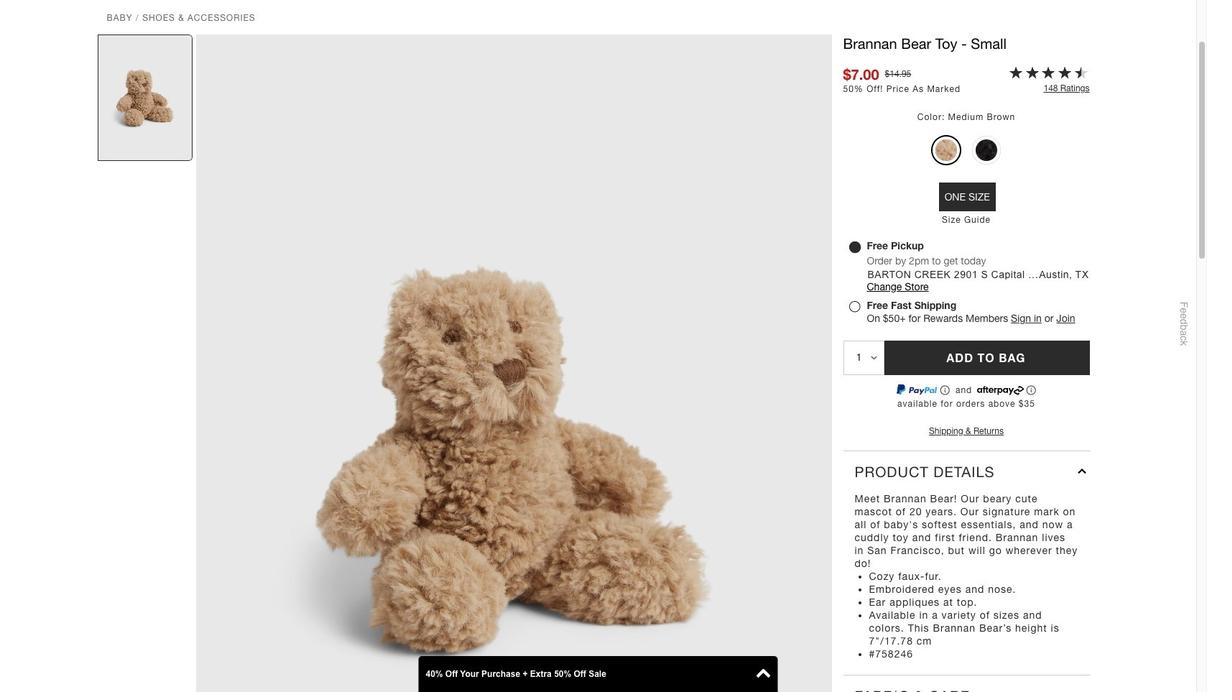 Task type: describe. For each thing, give the bounding box(es) containing it.
afterpay learn more image
[[1026, 385, 1038, 395]]



Task type: locate. For each thing, give the bounding box(es) containing it.
was $14.95 element
[[885, 69, 912, 79]]

1 horizontal spatial view large product image 1 of 1. brannan bear toy - small image
[[196, 35, 832, 692]]

0 horizontal spatial view large product image 1 of 1. brannan bear toy - small image
[[98, 35, 192, 161]]

group
[[932, 135, 1001, 166]]

select a fulfillment method. option group
[[844, 238, 1090, 326]]

paypal learn more image
[[940, 385, 952, 395]]

current selected color is medium brown element
[[918, 112, 949, 122]]

option group
[[844, 110, 1090, 179]]

view large product image 1 of 1. brannan bear toy - small image
[[196, 35, 832, 692], [98, 35, 192, 161]]



Task type: vqa. For each thing, say whether or not it's contained in the screenshot.
K
no



